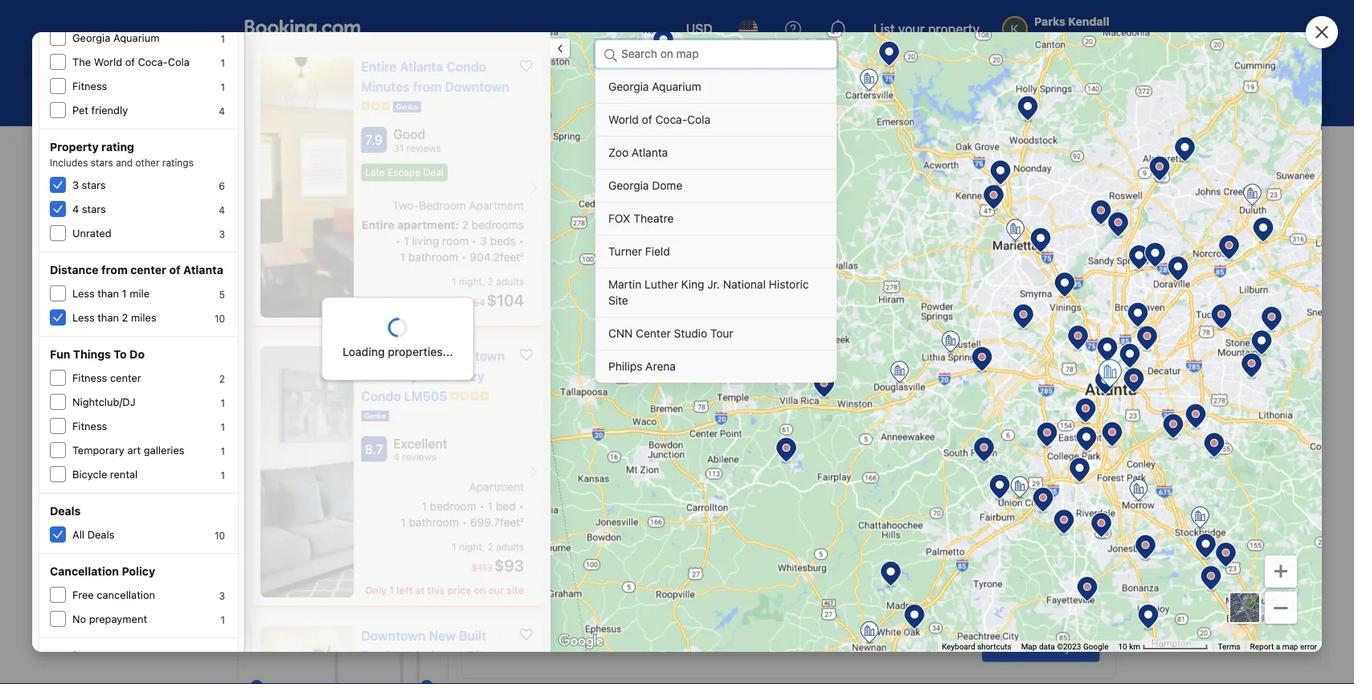 Task type: vqa. For each thing, say whether or not it's contained in the screenshot.


Task type: describe. For each thing, give the bounding box(es) containing it.
31 for good element
[[1024, 503, 1034, 515]]

$113 $93
[[472, 556, 524, 575]]

1 horizontal spatial unrated
[[271, 533, 311, 545]]

google image
[[555, 631, 608, 652]]

cnn center studio tour link
[[596, 318, 837, 351]]

2 vertical spatial ,
[[1058, 588, 1061, 599]]

of inside heart of atl downtown 1b1b city view cozy condo lm505
[[399, 348, 411, 363]]

fitness down the
[[72, 80, 107, 92]]

• down bedrooms
[[519, 234, 524, 247]]

stars down 3 stars
[[82, 203, 106, 215]]

1 vertical spatial center
[[110, 372, 141, 384]]

1 horizontal spatial condo
[[447, 59, 487, 74]]

flight + hotel
[[437, 66, 507, 79]]

downtown new built roof top balcony city view 525pkwy408 link
[[252, 617, 544, 684]]

1 vertical spatial friendly
[[290, 468, 327, 480]]

2 down atl
[[429, 381, 435, 392]]

rated good element
[[393, 125, 524, 144]]

• right bed
[[519, 499, 524, 512]]

1 vertical spatial show
[[800, 316, 829, 330]]

your for your budget (per night)
[[249, 593, 274, 606]]

0 vertical spatial entire atlanta condo minutes from downtown
[[361, 59, 509, 94]]

good for good element
[[1039, 488, 1071, 503]]

rating
[[101, 140, 134, 154]]

theatre
[[634, 212, 674, 225]]

living
[[412, 234, 439, 247]]

by:
[[280, 320, 300, 336]]

apartment for two-bedroom apartment entire apartment : 2 bedrooms • 1 living room • 3 beds • 1 bathroom • 904.2feet²
[[469, 198, 524, 212]]

your budget (per night)
[[249, 593, 379, 606]]

bedroom for two-bedroom apartment
[[686, 590, 730, 601]]

report a map error
[[1251, 642, 1318, 652]]

and
[[116, 157, 133, 168]]

7.9 for good element
[[1082, 493, 1099, 508]]

Search on map search field
[[596, 40, 837, 68]]

0 vertical spatial friendly
[[91, 104, 128, 116]]

mile
[[130, 287, 150, 299]]

0 vertical spatial fitness center
[[72, 372, 141, 384]]

3 down 6
[[219, 228, 225, 240]]

things
[[73, 348, 111, 361]]

map
[[1021, 642, 1037, 652]]

0 vertical spatial free
[[271, 444, 293, 456]]

list
[[874, 21, 895, 37]]

search button
[[1027, 106, 1116, 150]]

reviews for rated excellent element
[[402, 451, 437, 463]]

0 horizontal spatial free cancellation
[[72, 589, 155, 601]]

0 vertical spatial aquarium
[[113, 32, 160, 44]]

fitness up temporary on the left bottom of page
[[72, 420, 107, 432]]

2 · from the left
[[931, 121, 934, 134]]

2 vertical spatial night
[[1035, 588, 1058, 599]]

no
[[72, 613, 86, 625]]

, for $104
[[482, 276, 485, 287]]

loading
[[343, 345, 385, 358]]

1 vertical spatial minutes
[[815, 486, 878, 508]]

based on guest reviews for 9+
[[271, 397, 379, 408]]

bedrooms
[[472, 218, 524, 231]]

0 horizontal spatial pet friendly
[[72, 104, 128, 116]]

2 vertical spatial center
[[309, 420, 340, 432]]

martin luther king jr. national historic site
[[609, 278, 809, 307]]

fitness down the "wonderful:"
[[271, 420, 306, 432]]

quality
[[720, 316, 755, 330]]

see available deals button
[[475, 416, 595, 445]]

apartment inside apartment 1 bedroom • 1 bed • 1 bathroom • 699.7feet²
[[469, 480, 524, 493]]

0 vertical spatial based
[[504, 274, 543, 289]]

report
[[1251, 642, 1274, 652]]

1 vertical spatial fitness center
[[271, 420, 340, 432]]

arena
[[646, 360, 676, 373]]

view inside downtown new built roof top balcony city view 525pkwy408
[[361, 668, 391, 683]]

at
[[415, 585, 425, 596]]

scored 7.9 element for good element
[[1078, 488, 1103, 514]]

1 horizontal spatial cancellation
[[296, 444, 354, 456]]

rental
[[110, 468, 138, 480]]

1 horizontal spatial rentals
[[621, 316, 656, 330]]

7.9 for rated good element
[[366, 132, 383, 148]]

with
[[659, 316, 681, 330]]

2 left miles
[[122, 312, 128, 324]]

car rentals
[[560, 66, 617, 79]]

map data ©2023 google
[[1021, 642, 1109, 652]]

1 vertical spatial our
[[488, 585, 504, 596]]

based for good:
[[271, 510, 299, 521]]

america
[[358, 161, 396, 172]]

scored 8.7 element
[[361, 436, 387, 462]]

unavailable
[[801, 274, 872, 289]]

0 vertical spatial cola
[[168, 56, 190, 68]]

property rating includes stars and other ratings
[[50, 140, 194, 168]]

see availability link
[[982, 633, 1100, 662]]

your results include vacation rentals with similar quality ratings. show hotels only
[[469, 316, 890, 330]]

1 vertical spatial beds
[[670, 635, 693, 646]]

:
[[455, 218, 459, 231]]

this
[[427, 585, 445, 596]]

shortcuts
[[978, 642, 1012, 652]]

ratings.
[[758, 316, 797, 330]]

adults up $93
[[496, 541, 524, 553]]

two- for two-bedroom apartment entire apartment : 2 bedrooms • 1 living room • 3 beds • 1 bathroom • 904.2feet²
[[393, 198, 419, 212]]

city inside downtown new built roof top balcony city view 525pkwy408
[[467, 648, 491, 663]]

available
[[508, 424, 554, 437]]

$154 $104
[[463, 290, 524, 309]]

• up 904.2feet²
[[472, 234, 477, 247]]

search results
[[516, 161, 581, 172]]

map view dialog
[[501, 0, 1324, 684]]

1 horizontal spatial entire atlanta condo minutes from downtown
[[649, 486, 919, 530]]

home link
[[238, 159, 264, 174]]

bathroom inside apartment 1 bedroom • 1 bed • 1 bathroom • 699.7feet²
[[409, 515, 459, 528]]

airport taxis link
[[836, 55, 949, 90]]

0 vertical spatial 4 stars
[[72, 203, 106, 215]]

terms
[[1218, 642, 1241, 652]]

bathroom inside two-bedroom apartment entire apartment : 2 bedrooms • 1 living room • 3 beds • 1 bathroom • 904.2feet²
[[408, 250, 458, 263]]

entire atlanta condo minutes from downtown link
[[649, 479, 919, 530]]

fun
[[50, 348, 70, 361]]

data
[[1039, 642, 1055, 652]]

world inside map view dialog
[[609, 113, 639, 126]]

fitness down things
[[72, 372, 107, 384]]

less for less than 2 miles
[[72, 312, 95, 324]]

than for 1
[[97, 287, 119, 299]]

less than 2 miles
[[72, 312, 157, 324]]

dome
[[652, 179, 683, 192]]

ratings
[[162, 157, 194, 168]]

0 vertical spatial free cancellation
[[271, 444, 354, 456]]

flight + hotel link
[[401, 55, 521, 90]]

map region
[[501, 0, 1324, 684]]

studio
[[674, 327, 708, 340]]

2 vertical spatial 1 night , 2 adults
[[1028, 588, 1100, 599]]

0 vertical spatial entire
[[361, 59, 397, 74]]

3 left (1
[[662, 635, 668, 646]]

apartment for two-bedroom apartment
[[733, 590, 785, 601]]

atlanta: 10 properties found
[[461, 187, 684, 209]]

0 horizontal spatial free
[[72, 589, 94, 601]]

miles
[[131, 312, 157, 324]]

site
[[507, 585, 524, 596]]

3 down includes
[[72, 179, 79, 191]]

0 vertical spatial pet
[[72, 104, 88, 116]]

reviews for rated good element
[[407, 142, 441, 154]]

0 vertical spatial world
[[94, 56, 122, 68]]

3 up '7'
[[429, 445, 435, 457]]

• left living
[[396, 234, 401, 247]]

0 horizontal spatial +
[[469, 66, 476, 79]]

cancellation policy
[[50, 565, 155, 578]]

show on map inside "button"
[[307, 261, 379, 274]]

aquarium inside map view dialog
[[652, 80, 702, 93]]

filters,
[[596, 274, 636, 289]]

scored 7.9 element for rated good element
[[361, 127, 387, 153]]

list your property
[[874, 21, 980, 37]]

1 horizontal spatial your
[[899, 21, 925, 37]]

1 · from the left
[[868, 121, 872, 134]]

very good: 8+
[[271, 492, 342, 504]]

1 horizontal spatial show on map
[[694, 535, 757, 547]]

coca- inside map view dialog
[[656, 113, 687, 126]]

condo inside heart of atl downtown 1b1b city view cozy condo lm505
[[361, 388, 401, 403]]

3 left budget
[[219, 590, 225, 601]]

3 inside two-bedroom apartment entire apartment : 2 bedrooms • 1 living room • 3 beds • 1 bathroom • 904.2feet²
[[480, 234, 487, 247]]

very
[[271, 492, 293, 504]]

entire inside two-bedroom apartment entire apartment : 2 bedrooms • 1 living room • 3 beds • 1 bathroom • 904.2feet²
[[362, 218, 395, 231]]

galleries
[[144, 444, 185, 456]]

stars inside property rating includes stars and other ratings
[[91, 157, 113, 168]]

price
[[447, 585, 472, 596]]

1b1b
[[361, 368, 390, 383]]

search for search
[[1046, 118, 1097, 137]]

zoo atlanta link
[[596, 137, 837, 170]]

0 horizontal spatial minutes
[[361, 79, 410, 94]]

black
[[475, 365, 517, 387]]

save
[[475, 392, 500, 405]]

+ inside map view dialog
[[1274, 554, 1289, 584]]

property
[[928, 21, 980, 37]]

2 vertical spatial entire
[[649, 486, 695, 508]]

airport taxis
[[872, 66, 935, 79]]

1 inside 2 adults · 0 children · 1 room 'button'
[[937, 121, 943, 134]]

24
[[626, 121, 640, 134]]

united states of america link
[[282, 159, 396, 174]]

art
[[127, 444, 141, 456]]

cruises link
[[633, 55, 722, 90]]

1 vertical spatial map
[[737, 535, 757, 547]]

• up "699.7feet²" at the bottom of page
[[480, 499, 485, 512]]

other
[[135, 157, 160, 168]]

do
[[130, 348, 145, 361]]

2 left the "wonderful:"
[[219, 373, 225, 384]]

stays link
[[232, 55, 310, 90]]

nov left the 24
[[602, 121, 623, 134]]

0 vertical spatial unrated
[[72, 227, 112, 239]]

downtown new built roof top balcony city view 525pkwy408
[[361, 628, 491, 683]]

beds inside two-bedroom apartment entire apartment : 2 bedrooms • 1 living room • 3 beds • 1 bathroom • 904.2feet²
[[490, 234, 516, 247]]

balcony
[[416, 648, 464, 663]]

29,
[[716, 392, 732, 405]]

left
[[397, 585, 413, 596]]

1 vertical spatial deals
[[50, 504, 81, 518]]

2 vertical spatial show
[[694, 535, 720, 547]]

based on your filters, 99% of places to stay are unavailable on our site.
[[504, 274, 944, 289]]

national
[[723, 278, 766, 291]]

0 vertical spatial georgia aquarium
[[72, 32, 160, 44]]

10 km
[[1119, 642, 1143, 652]]

0 vertical spatial rentals
[[581, 66, 617, 79]]

based on guest reviews for good:
[[271, 510, 379, 521]]

your for your results include vacation rentals with similar quality ratings. show hotels only
[[469, 316, 492, 330]]

cruises
[[670, 66, 709, 79]]

google
[[1084, 642, 1109, 652]]



Task type: locate. For each thing, give the bounding box(es) containing it.
beds left (1
[[670, 635, 693, 646]]

2 up $113 $93
[[488, 541, 494, 553]]

include
[[533, 316, 571, 330]]

you
[[605, 392, 623, 405]]

black friday deals image
[[462, 352, 1116, 458]]

apartment
[[469, 198, 524, 212], [469, 480, 524, 493], [733, 590, 785, 601]]

0 vertical spatial 31
[[393, 142, 404, 154]]

0 vertical spatial map
[[356, 261, 379, 274]]

room right "children"
[[945, 121, 973, 134]]

our left site
[[488, 585, 504, 596]]

1 vertical spatial +
[[1274, 554, 1289, 584]]

0 horizontal spatial deals
[[50, 504, 81, 518]]

apartment
[[397, 218, 455, 231]]

free cancellation up good:
[[271, 444, 354, 456]]

search results updated. atlanta: 10 properties found. applied filters: 4 stars, 3 stars, less than 2 miles, all deals. element
[[461, 187, 1117, 210]]

1 horizontal spatial good 31 reviews
[[1024, 488, 1071, 515]]

0 horizontal spatial scored 7.9 element
[[361, 127, 387, 153]]

pet friendly up very good: 8+
[[271, 468, 327, 480]]

1 horizontal spatial 31
[[1024, 503, 1034, 515]]

map inside "button"
[[356, 261, 379, 274]]

georgia aquarium up world of coca-cola on the top
[[609, 80, 702, 93]]

0 vertical spatial view
[[421, 368, 451, 383]]

historic
[[769, 278, 809, 291]]

2 up "$154 $104"
[[488, 276, 494, 287]]

4 inside excellent 4 reviews
[[393, 451, 400, 463]]

apartment up bed
[[469, 480, 524, 493]]

bedroom
[[430, 499, 477, 512]]

only
[[868, 316, 890, 330]]

1 horizontal spatial pet friendly
[[271, 468, 327, 480]]

0 vertical spatial city
[[394, 368, 418, 383]]

2 right :
[[462, 218, 469, 231]]

terms link
[[1218, 642, 1241, 652]]

stars down includes
[[82, 179, 106, 191]]

1 vertical spatial city
[[467, 648, 491, 663]]

1 vertical spatial your
[[249, 356, 274, 369]]

filter by:
[[245, 320, 300, 336]]

3 stars
[[72, 179, 106, 191]]

0 vertical spatial good
[[393, 127, 426, 142]]

two-
[[393, 198, 419, 212], [662, 590, 686, 601]]

1 vertical spatial based
[[271, 397, 299, 408]]

2 up map data ©2023 google
[[1064, 588, 1070, 599]]

deals up all
[[50, 504, 81, 518]]

3 beds (1 full, 1 sofa bed, 1 futon)
[[662, 635, 813, 646]]

apartment up bedrooms
[[469, 198, 524, 212]]

center up mile
[[130, 263, 166, 277]]

on inside "button"
[[340, 261, 353, 274]]

scored 7.9 element up america
[[361, 127, 387, 153]]

1 vertical spatial than
[[97, 312, 119, 324]]

0 horizontal spatial coca-
[[138, 56, 168, 68]]

world left —
[[609, 113, 639, 126]]

room inside two-bedroom apartment entire apartment : 2 bedrooms • 1 living room • 3 beds • 1 bathroom • 904.2feet²
[[442, 234, 469, 247]]

adults inside 'button'
[[833, 121, 866, 134]]

bedroom inside 'link'
[[686, 590, 730, 601]]

downtown inside heart of atl downtown 1b1b city view cozy condo lm505
[[441, 348, 505, 363]]

condo
[[447, 59, 487, 74], [361, 388, 401, 403], [759, 486, 811, 508]]

when
[[574, 392, 602, 405]]

1 horizontal spatial room
[[945, 121, 973, 134]]

0 vertical spatial night
[[459, 276, 482, 287]]

full,
[[706, 635, 723, 646]]

of inside map view dialog
[[642, 113, 653, 126]]

bed,
[[755, 635, 776, 646]]

0 horizontal spatial map
[[356, 261, 379, 274]]

your up '$50'
[[249, 593, 274, 606]]

apartment inside 'link'
[[733, 590, 785, 601]]

center down to
[[110, 372, 141, 384]]

states
[[315, 161, 344, 172]]

aquarium up the world of coca-cola
[[113, 32, 160, 44]]

scored 7.9 element
[[361, 127, 387, 153], [1078, 488, 1103, 514]]

2 less from the top
[[72, 312, 95, 324]]

unrated up distance
[[72, 227, 112, 239]]

1 horizontal spatial deals
[[87, 529, 115, 541]]

6
[[219, 180, 225, 191]]

pet up very
[[271, 468, 287, 480]]

reviews for good element
[[1037, 503, 1071, 515]]

10 km button
[[1114, 641, 1214, 652]]

see for see available deals
[[485, 424, 505, 437]]

georgia link
[[413, 159, 449, 174]]

based up $104
[[504, 274, 543, 289]]

bedroom up full, at right
[[686, 590, 730, 601]]

rentals right car
[[581, 66, 617, 79]]

adults up google
[[1072, 588, 1100, 599]]

0 vertical spatial pet friendly
[[72, 104, 128, 116]]

group
[[257, 674, 427, 684]]

1 night , 2 adults
[[452, 276, 524, 287], [452, 541, 524, 553], [1028, 588, 1100, 599]]

unrated
[[72, 227, 112, 239], [271, 533, 311, 545]]

stars up budget
[[281, 557, 305, 569]]

similar
[[684, 316, 717, 330]]

report a map error link
[[1251, 642, 1318, 652]]

see inside see available deals button
[[485, 424, 505, 437]]

1 vertical spatial your
[[564, 274, 592, 289]]

7.9 up america
[[366, 132, 383, 148]]

0 horizontal spatial fitness center
[[72, 372, 141, 384]]

turner field link
[[596, 236, 837, 269]]

0 horizontal spatial world
[[94, 56, 122, 68]]

0 vertical spatial minutes
[[361, 79, 410, 94]]

see availability
[[992, 641, 1071, 654]]

than for 2
[[97, 312, 119, 324]]

0 vertical spatial beds
[[490, 234, 516, 247]]

atlanta:
[[461, 187, 523, 209]]

nov inside black friday deals save 30% or more when you book before nov 29, 2023
[[692, 392, 713, 405]]

see inside see availability link
[[992, 641, 1012, 654]]

bed
[[496, 499, 516, 512]]

fox theatre link
[[596, 203, 837, 236]]

2 vertical spatial condo
[[759, 486, 811, 508]]

0 horizontal spatial good 31 reviews
[[393, 127, 441, 154]]

nov left 25
[[686, 121, 707, 134]]

philips
[[609, 360, 643, 373]]

0 vertical spatial based on guest reviews
[[271, 397, 379, 408]]

0 vertical spatial show on map
[[307, 261, 379, 274]]

based on guest reviews down the 8+
[[271, 510, 379, 521]]

fitness center up "nightclub/dj"
[[72, 372, 141, 384]]

night for $93
[[459, 541, 482, 553]]

bathroom down living
[[408, 250, 458, 263]]

stays
[[268, 66, 297, 79]]

night)
[[346, 593, 379, 606]]

4 stars up budget
[[271, 557, 305, 569]]

vacation
[[574, 316, 617, 330]]

0 vertical spatial your
[[469, 316, 492, 330]]

search for search results
[[516, 161, 548, 172]]

adults up $104
[[496, 276, 524, 287]]

1 horizontal spatial our
[[893, 274, 914, 289]]

attractions link
[[726, 55, 832, 90]]

based down very
[[271, 510, 299, 521]]

0 vertical spatial two-
[[393, 198, 419, 212]]

31 for rated good element
[[393, 142, 404, 154]]

to
[[732, 274, 745, 289]]

free cancellation up no prepayment
[[72, 589, 155, 601]]

good element
[[1024, 486, 1071, 505]]

black friday deals save 30% or more when you book before nov 29, 2023
[[475, 365, 762, 405]]

0 horizontal spatial view
[[361, 668, 391, 683]]

4 stars down 3 stars
[[72, 203, 106, 215]]

downtown inside entire atlanta condo minutes from downtown link
[[649, 508, 735, 530]]

1 night , 2 adults for $104
[[452, 276, 524, 287]]

center down 9+
[[309, 420, 340, 432]]

results down $104
[[495, 316, 530, 330]]

less than 1 mile
[[72, 287, 150, 299]]

two-bedroom apartment entire apartment : 2 bedrooms • 1 living room • 3 beds • 1 bathroom • 904.2feet²
[[362, 198, 524, 263]]

roof
[[361, 648, 390, 663]]

deals inside black friday deals save 30% or more when you book before nov 29, 2023
[[574, 365, 617, 387]]

based down the "wonderful:"
[[271, 397, 299, 408]]

1 vertical spatial 7.9
[[1082, 493, 1099, 508]]

0 horizontal spatial cancellation
[[97, 589, 155, 601]]

0 horizontal spatial condo
[[361, 388, 401, 403]]

flights link
[[313, 55, 398, 90]]

bathroom down '7'
[[409, 515, 459, 528]]

deals right all
[[87, 529, 115, 541]]

1 vertical spatial free
[[72, 589, 94, 601]]

good 31 reviews for good element
[[1024, 488, 1071, 515]]

1 horizontal spatial ·
[[931, 121, 934, 134]]

2 than from the top
[[97, 312, 119, 324]]

keyboard shortcuts
[[942, 642, 1012, 652]]

georgia aquarium inside map view dialog
[[609, 80, 702, 93]]

free down cancellation
[[72, 589, 94, 601]]

free cancellation
[[271, 444, 354, 456], [72, 589, 155, 601]]

•
[[396, 234, 401, 247], [472, 234, 477, 247], [519, 234, 524, 247], [461, 250, 467, 263], [480, 499, 485, 512], [519, 499, 524, 512], [462, 515, 467, 528]]

world of coca-cola
[[609, 113, 711, 126]]

the
[[72, 56, 91, 68]]

0 vertical spatial coca-
[[138, 56, 168, 68]]

cnn center studio tour
[[609, 327, 734, 340]]

1 vertical spatial show on map
[[694, 535, 757, 547]]

apartment inside two-bedroom apartment entire apartment : 2 bedrooms • 1 living room • 3 beds • 1 bathroom • 904.2feet²
[[469, 198, 524, 212]]

georgia up the 24
[[609, 80, 649, 93]]

night for $104
[[459, 276, 482, 287]]

, for $93
[[482, 541, 485, 553]]

1 vertical spatial world
[[609, 113, 639, 126]]

0 vertical spatial less
[[72, 287, 95, 299]]

list your property link
[[864, 10, 990, 48]]

• down bedroom
[[462, 515, 467, 528]]

scored 7.9 element right good element
[[1078, 488, 1103, 514]]

©2023
[[1057, 642, 1082, 652]]

rentals down site
[[621, 316, 656, 330]]

1 than from the top
[[97, 287, 119, 299]]

stars
[[91, 157, 113, 168], [82, 179, 106, 191], [82, 203, 106, 215], [281, 557, 305, 569]]

two- up apartment
[[393, 198, 419, 212]]

2 vertical spatial map
[[1283, 642, 1299, 652]]

· right "children"
[[931, 121, 934, 134]]

your down the filter
[[249, 356, 274, 369]]

2 adults · 0 children · 1 room
[[823, 121, 973, 134]]

1 vertical spatial entire
[[362, 218, 395, 231]]

1 horizontal spatial 4 stars
[[271, 557, 305, 569]]

view up lm505
[[421, 368, 451, 383]]

than down less than 1 mile
[[97, 312, 119, 324]]

1 vertical spatial coca-
[[656, 113, 687, 126]]

0 vertical spatial center
[[130, 263, 166, 277]]

2 based on guest reviews from the top
[[271, 510, 379, 521]]

atlanta inside map view dialog
[[632, 146, 668, 159]]

1 night , 2 adults up map data ©2023 google
[[1028, 588, 1100, 599]]

0 horizontal spatial bedroom
[[419, 198, 466, 212]]

blue genius logo image
[[393, 101, 421, 113], [393, 101, 421, 113], [361, 410, 389, 422], [361, 410, 389, 422]]

bedroom for two-bedroom apartment entire apartment : 2 bedrooms • 1 living room • 3 beds • 1 bathroom • 904.2feet²
[[419, 198, 466, 212]]

two- up 3 beds (1 full, 1 sofa bed, 1 futon) on the bottom of page
[[662, 590, 686, 601]]

world right the
[[94, 56, 122, 68]]

guest for good:
[[316, 510, 342, 521]]

2 vertical spatial deals
[[87, 529, 115, 541]]

0 horizontal spatial from
[[101, 263, 128, 277]]

0 horizontal spatial city
[[394, 368, 418, 383]]

results for search
[[550, 161, 581, 172]]

your for your previous filters
[[249, 356, 274, 369]]

results up atlanta: 10 properties found
[[550, 161, 581, 172]]

0 horizontal spatial results
[[495, 316, 530, 330]]

view down roof
[[361, 668, 391, 683]]

room inside 'button'
[[945, 121, 973, 134]]

• left 904.2feet²
[[461, 250, 467, 263]]

jr.
[[708, 278, 720, 291]]

0 vertical spatial condo
[[447, 59, 487, 74]]

stars down rating
[[91, 157, 113, 168]]

1 guest from the top
[[316, 397, 342, 408]]

less for less than 1 mile
[[72, 287, 95, 299]]

night up $113
[[459, 541, 482, 553]]

king
[[681, 278, 705, 291]]

guest down the 8+
[[316, 510, 342, 521]]

map inside dialog
[[1283, 642, 1299, 652]]

less down less than 1 mile
[[72, 312, 95, 324]]

good 31 reviews for rated good element
[[393, 127, 441, 154]]

0 vertical spatial 7.9
[[366, 132, 383, 148]]

two- inside 'link'
[[662, 590, 686, 601]]

0 horizontal spatial two-
[[393, 198, 419, 212]]

· left 0
[[868, 121, 872, 134]]

entire
[[361, 59, 397, 74], [362, 218, 395, 231], [649, 486, 695, 508]]

10 inside button
[[1119, 642, 1128, 652]]

, up map data ©2023 google
[[1058, 588, 1061, 599]]

bedroom inside two-bedroom apartment entire apartment : 2 bedrooms • 1 living room • 3 beds • 1 bathroom • 904.2feet²
[[419, 198, 466, 212]]

prepayment
[[89, 613, 147, 625]]

0 horizontal spatial unrated
[[72, 227, 112, 239]]

pet friendly up rating
[[72, 104, 128, 116]]

show inside "button"
[[307, 261, 337, 274]]

excellent
[[393, 436, 447, 451]]

beds down bedrooms
[[490, 234, 516, 247]]

1 night , 2 adults for $93
[[452, 541, 524, 553]]

excellent 4 reviews
[[393, 436, 447, 463]]

2 horizontal spatial from
[[882, 486, 919, 508]]

+ up report a map error link
[[1274, 554, 1289, 584]]

georgia down rated good element
[[413, 161, 449, 172]]

8.7
[[365, 441, 383, 456]]

7
[[429, 494, 435, 505]]

city inside heart of atl downtown 1b1b city view cozy condo lm505
[[394, 368, 418, 383]]

are
[[778, 274, 798, 289]]

your previous filters
[[249, 356, 363, 369]]

sofa
[[733, 635, 753, 646]]

georgia up the
[[72, 32, 110, 44]]

pet friendly
[[72, 104, 128, 116], [271, 468, 327, 480]]

1 vertical spatial aquarium
[[652, 80, 702, 93]]

see left map
[[992, 641, 1012, 654]]

guest for 9+
[[316, 397, 342, 408]]

guest down 9+
[[316, 397, 342, 408]]

night up $154
[[459, 276, 482, 287]]

good for rated good element
[[393, 127, 426, 142]]

results for your
[[495, 316, 530, 330]]

1 vertical spatial condo
[[361, 388, 401, 403]]

free
[[271, 444, 293, 456], [72, 589, 94, 601]]

1 horizontal spatial two-
[[662, 590, 686, 601]]

1 night , 2 adults up $113 $93
[[452, 541, 524, 553]]

2 left 0
[[823, 121, 830, 134]]

than
[[97, 287, 119, 299], [97, 312, 119, 324]]

0 horizontal spatial our
[[488, 585, 504, 596]]

see for see availability
[[992, 641, 1012, 654]]

booking.com image
[[245, 19, 361, 39]]

hotels
[[832, 316, 865, 330]]

fox theatre
[[609, 212, 674, 225]]

3 up 904.2feet²
[[480, 234, 487, 247]]

1 vertical spatial pet
[[271, 468, 287, 480]]

1 horizontal spatial 7.9
[[1082, 493, 1099, 508]]

$50 – $200+
[[249, 619, 317, 632]]

atl
[[414, 348, 437, 363]]

city down loading properties...
[[394, 368, 418, 383]]

2 guest from the top
[[316, 510, 342, 521]]

georgia inside 'link'
[[609, 179, 649, 192]]

fri, nov 24 button
[[576, 113, 646, 142]]

1 vertical spatial 4 stars
[[271, 557, 305, 569]]

1 vertical spatial rentals
[[621, 316, 656, 330]]

apartment 1 bedroom • 1 bed • 1 bathroom • 699.7feet²
[[401, 480, 524, 528]]

10
[[527, 187, 548, 209], [215, 313, 225, 324], [215, 530, 225, 541], [1119, 642, 1128, 652]]

1 vertical spatial 31
[[1024, 503, 1034, 515]]

turner
[[609, 245, 642, 258]]

beds
[[490, 234, 516, 247], [670, 635, 693, 646]]

futon)
[[785, 635, 813, 646]]

0 vertical spatial bedroom
[[419, 198, 466, 212]]

2 inside two-bedroom apartment entire apartment : 2 bedrooms • 1 living room • 3 beds • 1 bathroom • 904.2feet²
[[462, 218, 469, 231]]

1 horizontal spatial see
[[992, 641, 1012, 654]]

bedroom up :
[[419, 198, 466, 212]]

downtown inside downtown new built roof top balcony city view 525pkwy408
[[361, 628, 426, 643]]

2 horizontal spatial condo
[[759, 486, 811, 508]]

1 horizontal spatial fitness center
[[271, 420, 340, 432]]

two- for two-bedroom apartment
[[662, 590, 686, 601]]

7.9 right good element
[[1082, 493, 1099, 508]]

2 vertical spatial your
[[249, 593, 274, 606]]

view inside heart of atl downtown 1b1b city view cozy condo lm505
[[421, 368, 451, 383]]

entire atlanta condo minutes from downtown image
[[475, 486, 636, 646]]

1 vertical spatial results
[[495, 316, 530, 330]]

_ link
[[1265, 581, 1298, 624]]

cola inside the world of coca-cola link
[[687, 113, 711, 126]]

your
[[899, 21, 925, 37], [564, 274, 592, 289]]

free up very
[[271, 444, 293, 456]]

search inside search button
[[1046, 118, 1097, 137]]

0 vertical spatial from
[[413, 79, 442, 94]]

deals
[[574, 365, 617, 387], [50, 504, 81, 518], [87, 529, 115, 541]]

(per
[[320, 593, 343, 606]]

friendly up very good: 8+
[[290, 468, 327, 480]]

two-bedroom apartment
[[662, 590, 785, 601]]

1 vertical spatial bedroom
[[686, 590, 730, 601]]

1 horizontal spatial map
[[737, 535, 757, 547]]

1 horizontal spatial +
[[1274, 554, 1289, 584]]

two- inside two-bedroom apartment entire apartment : 2 bedrooms • 1 living room • 3 beds • 1 bathroom • 904.2feet²
[[393, 198, 419, 212]]

adults left 0
[[833, 121, 866, 134]]

nov left 29,
[[692, 392, 713, 405]]

1 vertical spatial georgia aquarium
[[609, 80, 702, 93]]

fitness center
[[72, 372, 141, 384], [271, 420, 340, 432]]

1
[[221, 33, 225, 44], [221, 57, 225, 68], [221, 81, 225, 92], [937, 121, 943, 134], [404, 234, 409, 247], [400, 250, 405, 263], [452, 276, 456, 287], [122, 287, 127, 299], [221, 397, 225, 408], [221, 421, 225, 433], [221, 445, 225, 457], [221, 469, 225, 481], [422, 499, 427, 512], [488, 499, 493, 512], [401, 515, 406, 528], [452, 541, 456, 553], [389, 585, 394, 596], [1028, 588, 1032, 599], [221, 614, 225, 625], [726, 635, 730, 646], [778, 635, 783, 646]]

georgia aquarium up the world of coca-cola
[[72, 32, 160, 44]]

0 vertical spatial search
[[1046, 118, 1097, 137]]

or
[[530, 392, 541, 405]]

0 horizontal spatial pet
[[72, 104, 88, 116]]

car
[[560, 66, 578, 79]]

based on guest reviews down 9+
[[271, 397, 379, 408]]

1 based on guest reviews from the top
[[271, 397, 379, 408]]

georgia up the fox
[[609, 179, 649, 192]]

view
[[421, 368, 451, 383], [361, 668, 391, 683]]

based for 9+
[[271, 397, 299, 408]]

1 horizontal spatial beds
[[670, 635, 693, 646]]

1 less from the top
[[72, 287, 95, 299]]

1 vertical spatial based on guest reviews
[[271, 510, 379, 521]]

0 vertical spatial room
[[945, 121, 973, 134]]

search
[[1046, 118, 1097, 137], [516, 161, 548, 172]]

0 horizontal spatial cola
[[168, 56, 190, 68]]

2 inside 'button'
[[823, 121, 830, 134]]

coca-
[[138, 56, 168, 68], [656, 113, 687, 126]]

1 horizontal spatial from
[[413, 79, 442, 94]]

1 horizontal spatial city
[[467, 648, 491, 663]]

rated excellent element
[[393, 434, 524, 453]]

friendly
[[91, 104, 128, 116], [290, 468, 327, 480]]

less down distance
[[72, 287, 95, 299]]

1 horizontal spatial free cancellation
[[271, 444, 354, 456]]

deals up when
[[574, 365, 617, 387]]

reviews inside excellent 4 reviews
[[402, 451, 437, 463]]

0 vertical spatial guest
[[316, 397, 342, 408]]

aquarium down cruises
[[652, 80, 702, 93]]

georgia aquarium link
[[596, 71, 837, 104]]

+ left "hotel"
[[469, 66, 476, 79]]



